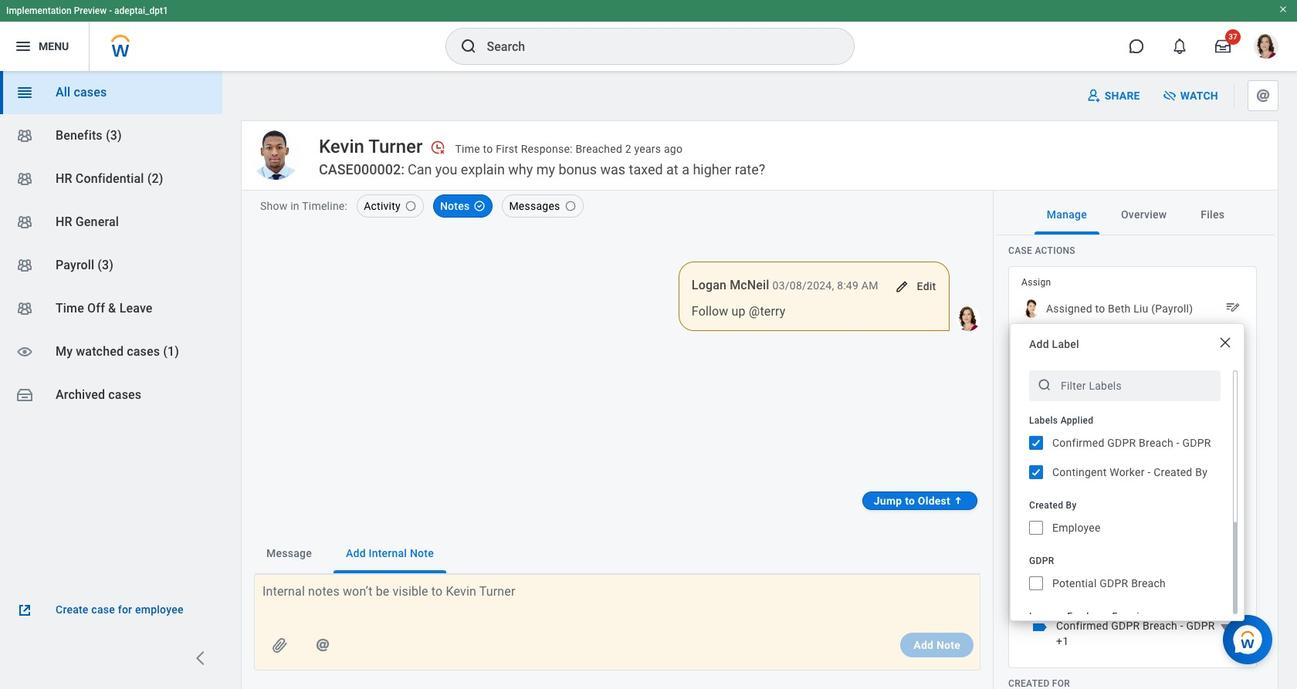 Task type: locate. For each thing, give the bounding box(es) containing it.
hr down 'benefits'
[[56, 171, 72, 186]]

implementation preview -   adeptai_dpt1
[[6, 5, 168, 16]]

to for assigned
[[1095, 303, 1105, 315]]

jump to oldest
[[874, 495, 950, 507]]

share
[[1105, 90, 1140, 102]]

at tag mention image right upload clip icon at the bottom left of page
[[313, 636, 332, 655]]

0 horizontal spatial in
[[1031, 400, 1040, 411]]

progress right worker
[[1182, 416, 1221, 427]]

1 vertical spatial (3)
[[98, 258, 114, 273]]

compensation & payroll button
[[1018, 472, 1241, 496]]

search image
[[459, 37, 478, 56]]

am
[[861, 279, 878, 292]]

1 vertical spatial assign
[[1172, 332, 1206, 344]]

1 horizontal spatial created
[[1154, 466, 1192, 479]]

taxed
[[629, 161, 663, 178]]

edit image
[[894, 279, 909, 295]]

visible image
[[15, 343, 34, 361]]

1 vertical spatial breach
[[1131, 578, 1166, 590]]

0 vertical spatial caret down image
[[1222, 398, 1238, 413]]

breach inside confirmed gdpr breach - gdpr +1
[[1143, 620, 1177, 632]]

add inside dialog
[[1029, 338, 1049, 351]]

(3) right 'benefits'
[[106, 128, 122, 143]]

response:
[[521, 143, 573, 155]]

list
[[0, 71, 222, 417], [348, 195, 583, 222], [1018, 276, 1244, 659], [1029, 434, 1221, 482]]

1 vertical spatial caret down image
[[1216, 618, 1235, 637]]

up
[[732, 304, 746, 319]]

all
[[56, 85, 71, 100]]

contact card matrix manager image
[[15, 127, 34, 145], [15, 256, 34, 275]]

grid view image
[[15, 83, 34, 102]]

0 vertical spatial confirmed
[[1052, 437, 1105, 449]]

payroll down hr general on the top left
[[56, 258, 94, 273]]

justify image
[[14, 37, 32, 56]]

employee inside status
[[1067, 611, 1110, 622]]

contact card matrix manager image for time off & leave
[[15, 300, 34, 318]]

in
[[1031, 400, 1040, 411], [1171, 416, 1179, 427]]

case
[[91, 604, 115, 616]]

user plus image
[[1086, 88, 1101, 103]]

confirmed for confirmed gdpr breach - gdpr +1
[[1056, 620, 1108, 632]]

time left off
[[56, 301, 84, 316]]

0 vertical spatial time
[[455, 143, 480, 155]]

1 horizontal spatial payroll
[[1106, 478, 1140, 490]]

breach down gdpr status
[[1131, 578, 1166, 590]]

add label
[[1029, 338, 1079, 351]]

0 vertical spatial assign
[[1021, 277, 1051, 288]]

payroll up "created by" status
[[1106, 478, 1140, 490]]

implementation
[[6, 5, 72, 16]]

breach down worker
[[1139, 437, 1174, 449]]

add inside case actions element
[[1021, 517, 1039, 527]]

menu banner
[[0, 0, 1297, 71]]

all cases
[[56, 85, 107, 100]]

response
[[1068, 416, 1108, 427]]

contact card matrix manager image inside time off & leave link
[[15, 300, 34, 318]]

case actions
[[1008, 246, 1075, 256]]

created up flag
[[1029, 500, 1063, 511]]

0 horizontal spatial assign
[[1021, 277, 1051, 288]]

2
[[625, 143, 631, 155]]

add for add flag
[[1021, 517, 1039, 527]]

ago
[[664, 143, 683, 155]]

breach inside labels applied element
[[1139, 437, 1174, 449]]

1 vertical spatial time
[[56, 301, 84, 316]]

turner
[[368, 136, 423, 157]]

1 vertical spatial note
[[936, 639, 960, 652]]

confirmed up +1
[[1056, 620, 1108, 632]]

contact card matrix manager image for benefits
[[15, 127, 34, 145]]

2 vertical spatial contact card matrix manager image
[[15, 300, 34, 318]]

0 horizontal spatial label
[[1021, 591, 1045, 602]]

was
[[600, 161, 625, 178]]

create
[[56, 604, 89, 616]]

0 vertical spatial tab list
[[997, 195, 1275, 235]]

can
[[408, 161, 432, 178]]

0 vertical spatial hr
[[56, 171, 72, 186]]

by
[[1195, 466, 1208, 479], [1066, 500, 1077, 511]]

2 contact card matrix manager image from the top
[[15, 213, 34, 232]]

labels applied
[[1029, 415, 1094, 426]]

clock x image
[[430, 140, 446, 155]]

employee up +1
[[1067, 611, 1110, 622]]

main content containing logan mcneil
[[242, 191, 993, 689]]

activity
[[364, 200, 401, 212]]

breach inside gdpr element
[[1131, 578, 1166, 590]]

update type
[[1021, 454, 1075, 465]]

1 horizontal spatial progress
[[1182, 416, 1221, 427]]

time
[[455, 143, 480, 155], [56, 301, 84, 316]]

assign inside assign to you button
[[1172, 332, 1206, 344]]

contact card matrix manager image inside benefits (3) link
[[15, 127, 34, 145]]

created by element
[[1029, 500, 1221, 548]]

0 vertical spatial created
[[1154, 466, 1192, 479]]

in right worker
[[1171, 416, 1179, 427]]

- inside menu banner
[[109, 5, 112, 16]]

(3) down hr general 'link'
[[98, 258, 114, 273]]

create case for employee
[[56, 604, 184, 616]]

1 vertical spatial at tag mention image
[[313, 636, 332, 655]]

my watched cases (1) link
[[0, 330, 222, 374]]

1 vertical spatial contact card matrix manager image
[[15, 213, 34, 232]]

contact card matrix manager image inside 'hr confidential (2)' link
[[15, 170, 34, 188]]

1 horizontal spatial in
[[1171, 416, 1179, 427]]

note inside tab list
[[410, 547, 434, 560]]

to left you
[[1209, 332, 1219, 344]]

logan
[[692, 278, 727, 293]]

1 vertical spatial by
[[1066, 500, 1077, 511]]

to for jump
[[905, 495, 915, 507]]

inbox image
[[15, 386, 34, 405]]

2 vertical spatial cases
[[108, 388, 141, 402]]

assign down case actions
[[1021, 277, 1051, 288]]

(payroll)
[[1151, 303, 1193, 315]]

contact card matrix manager image down grid view image
[[15, 127, 34, 145]]

1 horizontal spatial time
[[455, 143, 480, 155]]

contact card matrix manager image for payroll
[[15, 256, 34, 275]]

0 horizontal spatial tab list
[[254, 533, 981, 574]]

Activity button
[[357, 195, 424, 218]]

contact card matrix manager image inside hr general 'link'
[[15, 213, 34, 232]]

created inside status
[[1029, 500, 1063, 511]]

payroll
[[56, 258, 94, 273], [1106, 478, 1140, 490]]

2 contact card matrix manager image from the top
[[15, 256, 34, 275]]

archived cases link
[[0, 374, 222, 417]]

employee
[[135, 604, 184, 616]]

1 horizontal spatial by
[[1195, 466, 1208, 479]]

& inside button
[[1097, 478, 1104, 490]]

tab list containing message
[[254, 533, 981, 574]]

1 vertical spatial contact card matrix manager image
[[15, 256, 34, 275]]

0 horizontal spatial created
[[1029, 500, 1063, 511]]

0 vertical spatial employee
[[1052, 522, 1101, 534]]

1 horizontal spatial at tag mention image
[[1254, 86, 1272, 105]]

0 vertical spatial cases
[[74, 85, 107, 100]]

breach
[[1139, 437, 1174, 449], [1131, 578, 1166, 590], [1143, 620, 1177, 632]]

menu
[[39, 40, 69, 52]]

hr for hr confidential (2)
[[56, 171, 72, 186]]

higher
[[693, 161, 731, 178]]

add
[[1029, 338, 1049, 351], [1021, 517, 1039, 527], [346, 547, 366, 560], [914, 639, 934, 652]]

confirmed gdpr breach - gdpr +1
[[1056, 620, 1215, 648]]

0 vertical spatial &
[[108, 301, 116, 316]]

assign for assign
[[1021, 277, 1051, 288]]

to inside case header element
[[483, 143, 493, 155]]

assign
[[1021, 277, 1051, 288], [1172, 332, 1206, 344]]

time for time to first response: breached 2 years ago
[[455, 143, 480, 155]]

cases down my watched cases (1)
[[108, 388, 141, 402]]

3 contact card matrix manager image from the top
[[15, 300, 34, 318]]

caret down image
[[1222, 398, 1238, 413], [1216, 618, 1235, 637]]

contact card matrix manager image left payroll (3)
[[15, 256, 34, 275]]

0 vertical spatial label
[[1052, 338, 1079, 351]]

- inside confirmed gdpr breach - gdpr +1
[[1180, 620, 1183, 632]]

1 vertical spatial tab list
[[254, 533, 981, 574]]

8:49
[[837, 279, 859, 292]]

change status
[[1021, 374, 1085, 384]]

hr for hr general
[[56, 215, 72, 229]]

& left "worker"
[[1097, 478, 1104, 490]]

hr left "general"
[[56, 215, 72, 229]]

Notes button
[[433, 195, 493, 218]]

list for case actions
[[1018, 276, 1244, 659]]

list for labels applied
[[1029, 434, 1221, 482]]

case
[[1008, 246, 1032, 256]]

0 horizontal spatial time
[[56, 301, 84, 316]]

label
[[1052, 338, 1079, 351], [1021, 591, 1045, 602]]

improve
[[1029, 611, 1065, 622]]

label up 'improve'
[[1021, 591, 1045, 602]]

list inside case actions element
[[1018, 276, 1244, 659]]

1 hr from the top
[[56, 171, 72, 186]]

cases inside "link"
[[108, 388, 141, 402]]

time off & leave link
[[0, 287, 222, 330]]

in up labels
[[1031, 400, 1040, 411]]

chevron right image
[[191, 649, 210, 668]]

cases right all
[[74, 85, 107, 100]]

manage button
[[1034, 195, 1099, 235]]

hr inside 'link'
[[56, 215, 72, 229]]

hr general link
[[0, 201, 222, 244]]

confidential
[[76, 171, 144, 186]]

main content
[[242, 191, 993, 689]]

to left beth
[[1095, 303, 1105, 315]]

1 horizontal spatial label
[[1052, 338, 1079, 351]]

tab list for the "add internal note" tab panel
[[254, 533, 981, 574]]

tag image
[[1031, 618, 1049, 637]]

hr general
[[56, 215, 119, 229]]

cases left (1)
[[127, 344, 160, 359]]

& right off
[[108, 301, 116, 316]]

rate?
[[735, 161, 765, 178]]

to right jump
[[905, 495, 915, 507]]

confirmed up the type
[[1052, 437, 1105, 449]]

add for add internal note
[[346, 547, 366, 560]]

all cases link
[[0, 71, 222, 114]]

1 vertical spatial &
[[1097, 478, 1104, 490]]

note
[[410, 547, 434, 560], [936, 639, 960, 652]]

breach down gdpr element
[[1143, 620, 1177, 632]]

0 horizontal spatial note
[[410, 547, 434, 560]]

1 vertical spatial progress
[[1182, 416, 1221, 427]]

1 vertical spatial label
[[1021, 591, 1045, 602]]

hr confidential (2)
[[56, 171, 163, 186]]

created right "worker"
[[1154, 466, 1192, 479]]

at tag mention image down profile logan mcneil icon
[[1254, 86, 1272, 105]]

1 horizontal spatial tab list
[[997, 195, 1275, 235]]

text edit image
[[1222, 476, 1238, 492]]

label up status
[[1052, 338, 1079, 351]]

add inside tab panel
[[914, 639, 934, 652]]

mcneil
[[730, 278, 769, 293]]

potential
[[1052, 578, 1097, 590]]

my
[[536, 161, 555, 178]]

0 vertical spatial progress
[[1043, 400, 1092, 411]]

1 vertical spatial cases
[[127, 344, 160, 359]]

by down compensation & payroll
[[1066, 500, 1077, 511]]

0 vertical spatial contact card matrix manager image
[[15, 127, 34, 145]]

1 vertical spatial created
[[1029, 500, 1063, 511]]

Messages button
[[502, 195, 583, 218]]

confirmed inside confirmed gdpr breach - gdpr +1
[[1056, 620, 1108, 632]]

to for assign
[[1209, 332, 1219, 344]]

confirmed gdpr breach - gdpr +1 button
[[1021, 609, 1244, 659]]

1 horizontal spatial assign
[[1172, 332, 1206, 344]]

payroll inside button
[[1106, 478, 1140, 490]]

notifications large image
[[1172, 39, 1187, 54]]

progress up labels applied
[[1043, 400, 1092, 411]]

bonus
[[559, 161, 597, 178]]

tab list
[[997, 195, 1275, 235], [254, 533, 981, 574]]

0 horizontal spatial by
[[1066, 500, 1077, 511]]

at
[[666, 161, 678, 178]]

radio mobile image
[[564, 200, 576, 212]]

to left 'first'
[[483, 143, 493, 155]]

upload clip image
[[270, 636, 289, 655]]

improve employee experience status
[[1029, 611, 1221, 623]]

0 vertical spatial at tag mention image
[[1254, 86, 1272, 105]]

case000002
[[319, 161, 401, 178]]

my watched cases (1)
[[56, 344, 179, 359]]

overview button
[[1109, 195, 1179, 235]]

0 vertical spatial breach
[[1139, 437, 1174, 449]]

list containing confirmed gdpr breach - gdpr
[[1029, 434, 1221, 482]]

0 horizontal spatial payroll
[[56, 258, 94, 273]]

0 vertical spatial note
[[410, 547, 434, 560]]

1 contact card matrix manager image from the top
[[15, 127, 34, 145]]

2 hr from the top
[[56, 215, 72, 229]]

employee
[[1052, 522, 1101, 534], [1067, 611, 1110, 622]]

0 vertical spatial in
[[1031, 400, 1040, 411]]

&
[[108, 301, 116, 316], [1097, 478, 1104, 490]]

0 vertical spatial by
[[1195, 466, 1208, 479]]

show in timeline:
[[260, 200, 348, 212]]

employee down created by
[[1052, 522, 1101, 534]]

text edit image
[[1225, 300, 1241, 315]]

assigned to beth liu (payroll) button
[[1018, 295, 1244, 323]]

contact card matrix manager image
[[15, 170, 34, 188], [15, 213, 34, 232], [15, 300, 34, 318]]

time inside case header element
[[455, 143, 480, 155]]

list containing activity
[[348, 195, 583, 222]]

list inside add label dialog
[[1029, 434, 1221, 482]]

list containing assigned to beth liu (payroll)
[[1018, 276, 1244, 659]]

labels applied status
[[1029, 415, 1221, 427]]

1 vertical spatial confirmed
[[1056, 620, 1108, 632]]

1 vertical spatial employee
[[1067, 611, 1110, 622]]

0 vertical spatial (3)
[[106, 128, 122, 143]]

by left text edit icon
[[1195, 466, 1208, 479]]

:
[[401, 161, 405, 178]]

created by status
[[1029, 500, 1221, 512]]

2 vertical spatial breach
[[1143, 620, 1177, 632]]

tab list containing manage
[[997, 195, 1275, 235]]

logan mcneil 03/08/2024, 8:49 am
[[692, 278, 878, 293]]

at tag mention image
[[1254, 86, 1272, 105], [313, 636, 332, 655]]

1 vertical spatial payroll
[[1106, 478, 1140, 490]]

1 vertical spatial hr
[[56, 215, 72, 229]]

0 vertical spatial contact card matrix manager image
[[15, 170, 34, 188]]

contact card matrix manager image inside the payroll (3) link
[[15, 256, 34, 275]]

contact card matrix manager image for hr confidential (2)
[[15, 170, 34, 188]]

1 contact card matrix manager image from the top
[[15, 170, 34, 188]]

kevin turner
[[319, 136, 423, 157]]

1 horizontal spatial &
[[1097, 478, 1104, 490]]

confirmed inside labels applied element
[[1052, 437, 1105, 449]]

1 horizontal spatial note
[[936, 639, 960, 652]]

contingent
[[1052, 466, 1107, 479]]

status
[[1057, 374, 1085, 384]]

cases
[[74, 85, 107, 100], [127, 344, 160, 359], [108, 388, 141, 402]]

assign down (payroll)
[[1172, 332, 1206, 344]]

list containing all cases
[[0, 71, 222, 417]]

progress
[[1043, 400, 1092, 411], [1182, 416, 1221, 427]]

time up 'explain'
[[455, 143, 480, 155]]

0 horizontal spatial at tag mention image
[[313, 636, 332, 655]]



Task type: vqa. For each thing, say whether or not it's contained in the screenshot.
Time within the Case header element
yes



Task type: describe. For each thing, give the bounding box(es) containing it.
add label dialog
[[1010, 324, 1245, 689]]

time to first response: breached 2 years ago
[[455, 143, 683, 155]]

37 button
[[1206, 29, 1241, 63]]

ext link image
[[15, 601, 34, 620]]

follow up @terry
[[692, 304, 786, 319]]

confirmed gdpr breach - gdpr
[[1052, 437, 1211, 449]]

flag
[[1041, 517, 1060, 527]]

assign to you
[[1172, 332, 1241, 344]]

archived
[[56, 388, 105, 402]]

worker
[[1110, 466, 1145, 479]]

benefits (3) link
[[0, 114, 222, 158]]

created by
[[1029, 500, 1077, 511]]

confirmed for confirmed gdpr breach - gdpr
[[1052, 437, 1105, 449]]

a
[[682, 161, 689, 178]]

files
[[1201, 208, 1225, 221]]

x image
[[1218, 335, 1233, 351]]

list for show in timeline:
[[348, 195, 583, 222]]

explain
[[461, 161, 505, 178]]

breach for confirmed gdpr breach - gdpr
[[1139, 437, 1174, 449]]

why
[[508, 161, 533, 178]]

assigned to beth liu (payroll)
[[1046, 303, 1193, 315]]

assign for assign to you
[[1172, 332, 1206, 344]]

label inside case actions element
[[1021, 591, 1045, 602]]

first
[[496, 143, 518, 155]]

leave
[[119, 301, 153, 316]]

(3) for payroll (3)
[[98, 258, 114, 273]]

case000002 : can you explain why my bonus was taxed at a higher rate?
[[319, 161, 765, 178]]

time off & leave
[[56, 301, 153, 316]]

(3) for benefits (3)
[[106, 128, 122, 143]]

0 horizontal spatial &
[[108, 301, 116, 316]]

type
[[1055, 454, 1075, 465]]

created inside list
[[1154, 466, 1192, 479]]

note inside tab panel
[[936, 639, 960, 652]]

adeptai_dpt1
[[114, 5, 168, 16]]

change
[[1021, 374, 1054, 384]]

+1
[[1056, 635, 1069, 648]]

worker
[[1134, 416, 1163, 427]]

timeline:
[[302, 200, 348, 212]]

awaiting
[[1028, 416, 1065, 427]]

watch button
[[1156, 83, 1228, 108]]

show
[[260, 200, 288, 212]]

manage
[[1047, 208, 1087, 221]]

inbox large image
[[1215, 39, 1231, 54]]

employee inside created by element
[[1052, 522, 1101, 534]]

you
[[435, 161, 457, 178]]

benefits (3)
[[56, 128, 122, 143]]

Filter Labels text field
[[1029, 371, 1221, 401]]

edit
[[917, 280, 936, 292]]

tab list for the manage tab panel
[[997, 195, 1275, 235]]

to for time
[[483, 143, 493, 155]]

follow
[[692, 304, 728, 319]]

check circle image
[[474, 200, 486, 212]]

add internal note tab panel
[[254, 574, 981, 689]]

payroll (3) link
[[0, 244, 222, 287]]

label inside dialog
[[1052, 338, 1079, 351]]

years
[[634, 143, 661, 155]]

breach for confirmed gdpr breach - gdpr +1
[[1143, 620, 1177, 632]]

caret down image inside the confirmed gdpr breach - gdpr +1 button
[[1216, 618, 1235, 637]]

1 vertical spatial in
[[1171, 416, 1179, 427]]

potential gdpr breach
[[1052, 578, 1166, 590]]

notes
[[440, 200, 470, 212]]

by inside "created by" status
[[1066, 500, 1077, 511]]

assigned
[[1046, 303, 1092, 315]]

benefits
[[56, 128, 103, 143]]

radio mobile image
[[404, 200, 417, 212]]

gdpr element
[[1029, 555, 1221, 604]]

watched
[[76, 344, 124, 359]]

case header element
[[241, 120, 1279, 191]]

watch
[[1180, 90, 1218, 102]]

hr confidential (2) link
[[0, 158, 222, 201]]

jump to oldest button
[[862, 492, 977, 510]]

0 vertical spatial payroll
[[56, 258, 94, 273]]

add note
[[914, 639, 960, 652]]

@terry
[[749, 304, 786, 319]]

experience
[[1112, 611, 1160, 622]]

internal
[[369, 547, 407, 560]]

profile logan mcneil image
[[1254, 34, 1279, 62]]

labels
[[1029, 415, 1058, 426]]

gdpr inside status
[[1029, 556, 1054, 567]]

manage tab panel
[[997, 245, 1275, 689]]

search image
[[1037, 378, 1052, 393]]

contingent worker - created by
[[1052, 466, 1208, 479]]

add for add label
[[1029, 338, 1049, 351]]

for
[[118, 604, 132, 616]]

cases for archived cases
[[108, 388, 141, 402]]

actions
[[1035, 246, 1075, 256]]

add internal note button
[[333, 533, 446, 574]]

at tag mention image inside the "add internal note" tab panel
[[313, 636, 332, 655]]

overview
[[1121, 208, 1167, 221]]

applied
[[1061, 415, 1094, 426]]

add flag
[[1021, 517, 1060, 527]]

preview
[[74, 5, 107, 16]]

0 horizontal spatial progress
[[1043, 400, 1092, 411]]

add for add note
[[914, 639, 934, 652]]

contact card matrix manager image for hr general
[[15, 213, 34, 232]]

(1)
[[163, 344, 179, 359]]

compensation & payroll
[[1021, 478, 1140, 490]]

breach for potential gdpr breach
[[1131, 578, 1166, 590]]

gdpr status
[[1029, 555, 1221, 567]]

message
[[266, 547, 312, 560]]

close environment banner image
[[1279, 5, 1288, 14]]

off
[[87, 301, 105, 316]]

in progress awaiting response from worker - in progress
[[1028, 400, 1221, 427]]

Internal notes won't be visible to Kevin Turner text field
[[263, 583, 979, 620]]

by inside list
[[1195, 466, 1208, 479]]

archived cases
[[56, 388, 141, 402]]

add note button
[[900, 633, 974, 658]]

assign to you button
[[1018, 323, 1244, 354]]

oldest
[[918, 495, 950, 507]]

cases for all cases
[[74, 85, 107, 100]]

03/08/2024,
[[773, 279, 834, 292]]

case actions element
[[1008, 245, 1257, 669]]

you
[[1222, 332, 1241, 344]]

time for time off & leave
[[56, 301, 84, 316]]

- inside in progress awaiting response from worker - in progress
[[1166, 416, 1168, 427]]

labels applied element
[[1029, 415, 1221, 493]]

Search Workday  search field
[[487, 29, 822, 63]]

my
[[56, 344, 73, 359]]

37
[[1229, 32, 1237, 41]]

compensation
[[1021, 478, 1094, 490]]

sort up image
[[950, 493, 966, 509]]

jump
[[874, 495, 902, 507]]

invisible image
[[1162, 88, 1177, 103]]



